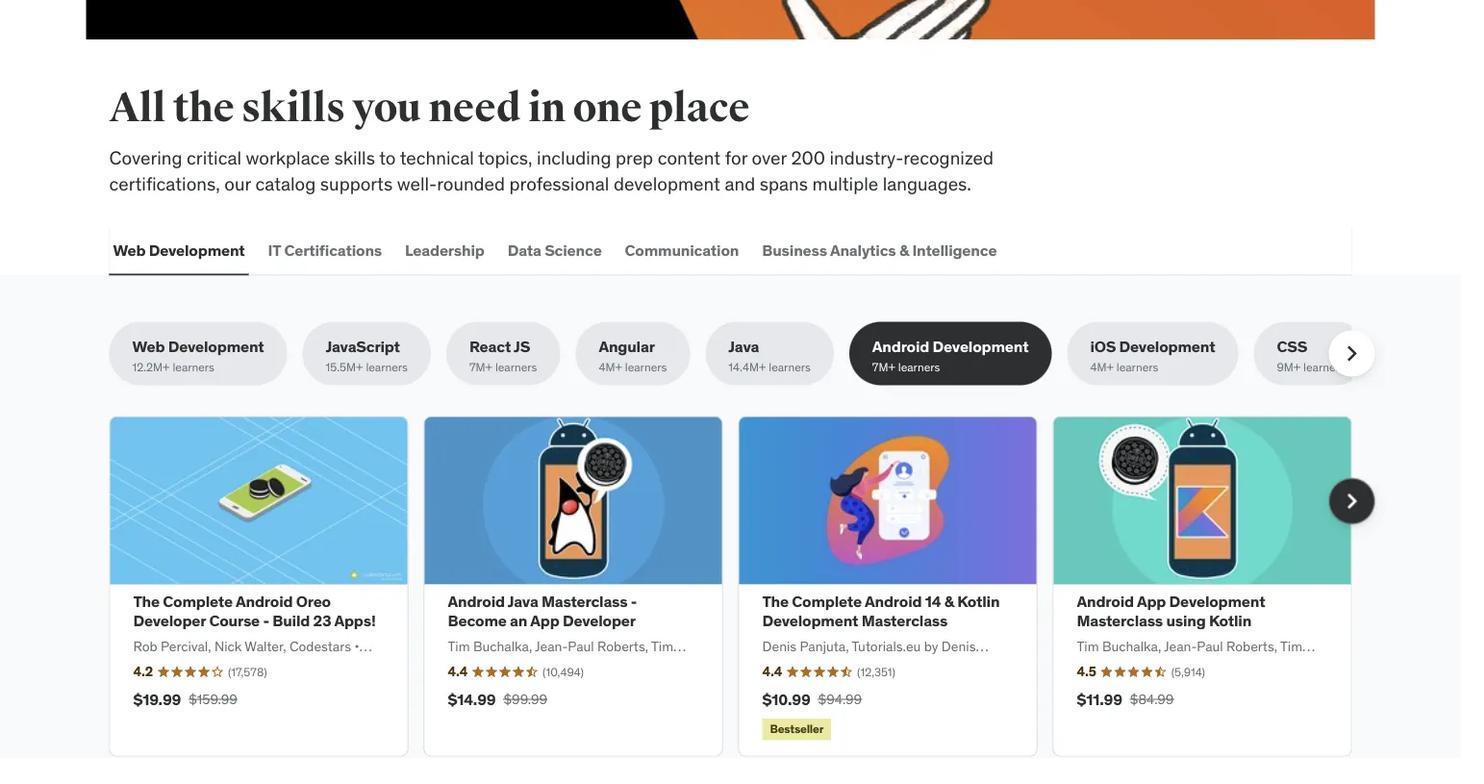 Task type: vqa. For each thing, say whether or not it's contained in the screenshot.


Task type: locate. For each thing, give the bounding box(es) containing it.
1 horizontal spatial developer
[[563, 610, 636, 630]]

7m+
[[470, 360, 493, 375], [873, 360, 896, 375]]

1 vertical spatial web
[[132, 336, 165, 356]]

7 learners from the left
[[1117, 360, 1159, 375]]

data science button
[[504, 227, 606, 274]]

masterclass inside android java masterclass - become an app developer
[[542, 592, 628, 612]]

complete for -
[[163, 592, 233, 612]]

1 horizontal spatial &
[[945, 592, 954, 612]]

1 the from the left
[[133, 592, 160, 612]]

1 learners from the left
[[173, 360, 215, 375]]

1 horizontal spatial masterclass
[[862, 610, 948, 630]]

&
[[900, 240, 909, 260], [945, 592, 954, 612]]

skills up supports
[[334, 146, 375, 170]]

7m+ inside android development 7m+ learners
[[873, 360, 896, 375]]

2 complete from the left
[[792, 592, 862, 612]]

data
[[508, 240, 542, 260]]

developer right an
[[563, 610, 636, 630]]

all the skills you need in one place
[[109, 83, 750, 133]]

1 horizontal spatial 7m+
[[873, 360, 896, 375]]

next image
[[1337, 338, 1368, 369]]

3 learners from the left
[[495, 360, 537, 375]]

web
[[113, 240, 146, 260], [132, 336, 165, 356]]

& right 'analytics'
[[900, 240, 909, 260]]

the inside the complete android 14 & kotlin development masterclass
[[763, 592, 789, 612]]

web up 12.2m+
[[132, 336, 165, 356]]

0 horizontal spatial -
[[263, 610, 269, 630]]

0 horizontal spatial kotlin
[[958, 592, 1000, 612]]

0 horizontal spatial masterclass
[[542, 592, 628, 612]]

android for android app development masterclass using kotlin
[[1077, 592, 1134, 612]]

2 learners from the left
[[366, 360, 408, 375]]

development
[[149, 240, 245, 260], [168, 336, 264, 356], [933, 336, 1029, 356], [1120, 336, 1216, 356], [1170, 592, 1266, 612], [763, 610, 859, 630]]

you
[[352, 83, 421, 133]]

web development button
[[109, 227, 249, 274]]

1 complete from the left
[[163, 592, 233, 612]]

css 9m+ learners
[[1277, 336, 1346, 375]]

& inside the complete android 14 & kotlin development masterclass
[[945, 592, 954, 612]]

2 developer from the left
[[563, 610, 636, 630]]

catalog
[[255, 172, 316, 195]]

business analytics & intelligence button
[[759, 227, 1001, 274]]

app left the using
[[1137, 592, 1167, 612]]

development inside the "ios development 4m+ learners"
[[1120, 336, 1216, 356]]

0 vertical spatial &
[[900, 240, 909, 260]]

0 horizontal spatial complete
[[163, 592, 233, 612]]

web development
[[113, 240, 245, 260]]

become
[[448, 610, 507, 630]]

-
[[631, 592, 637, 612], [263, 610, 269, 630]]

learners inside the "ios development 4m+ learners"
[[1117, 360, 1159, 375]]

kotlin inside 'android app development masterclass using kotlin'
[[1210, 610, 1252, 630]]

development inside android development 7m+ learners
[[933, 336, 1029, 356]]

1 4m+ from the left
[[599, 360, 623, 375]]

web down certifications,
[[113, 240, 146, 260]]

java
[[729, 336, 759, 356], [508, 592, 538, 612]]

data science
[[508, 240, 602, 260]]

learners
[[173, 360, 215, 375], [366, 360, 408, 375], [495, 360, 537, 375], [625, 360, 667, 375], [769, 360, 811, 375], [899, 360, 940, 375], [1117, 360, 1159, 375], [1304, 360, 1346, 375]]

kotlin
[[958, 592, 1000, 612], [1210, 610, 1252, 630]]

developer
[[133, 610, 206, 630], [563, 610, 636, 630]]

developer left course
[[133, 610, 206, 630]]

java inside java 14.4m+ learners
[[729, 336, 759, 356]]

1 7m+ from the left
[[470, 360, 493, 375]]

place
[[649, 83, 750, 133]]

topics,
[[478, 146, 533, 170]]

development inside button
[[149, 240, 245, 260]]

android inside android development 7m+ learners
[[873, 336, 930, 356]]

complete inside the complete android 14 & kotlin development masterclass
[[792, 592, 862, 612]]

0 vertical spatial skills
[[241, 83, 345, 133]]

the
[[133, 592, 160, 612], [763, 592, 789, 612]]

7m+ for react js
[[470, 360, 493, 375]]

0 horizontal spatial &
[[900, 240, 909, 260]]

development inside the complete android 14 & kotlin development masterclass
[[763, 610, 859, 630]]

android
[[873, 336, 930, 356], [236, 592, 293, 612], [448, 592, 505, 612], [865, 592, 922, 612], [1077, 592, 1134, 612]]

0 horizontal spatial developer
[[133, 610, 206, 630]]

industry-
[[830, 146, 904, 170]]

kotlin for using
[[1210, 610, 1252, 630]]

0 vertical spatial java
[[729, 336, 759, 356]]

2 7m+ from the left
[[873, 360, 896, 375]]

complete inside the complete android oreo developer course - build 23 apps!
[[163, 592, 233, 612]]

0 vertical spatial web
[[113, 240, 146, 260]]

covering critical workplace skills to technical topics, including prep content for over 200 industry-recognized certifications, our catalog supports well-rounded professional development and spans multiple languages.
[[109, 146, 994, 195]]

development for android development 7m+ learners
[[933, 336, 1029, 356]]

1 horizontal spatial java
[[729, 336, 759, 356]]

skills up the workplace
[[241, 83, 345, 133]]

200
[[791, 146, 826, 170]]

android app development masterclass using kotlin link
[[1077, 592, 1266, 630]]

content
[[658, 146, 721, 170]]

and
[[725, 172, 756, 195]]

certifications
[[284, 240, 382, 260]]

android inside the complete android 14 & kotlin development masterclass
[[865, 592, 922, 612]]

app inside 'android app development masterclass using kotlin'
[[1137, 592, 1167, 612]]

app
[[1137, 592, 1167, 612], [530, 610, 560, 630]]

learners inside css 9m+ learners
[[1304, 360, 1346, 375]]

learners inside web development 12.2m+ learners
[[173, 360, 215, 375]]

the for the complete android oreo developer course - build 23 apps!
[[133, 592, 160, 612]]

4 learners from the left
[[625, 360, 667, 375]]

6 learners from the left
[[899, 360, 940, 375]]

java right become at bottom left
[[508, 592, 538, 612]]

2 horizontal spatial masterclass
[[1077, 610, 1163, 630]]

complete
[[163, 592, 233, 612], [792, 592, 862, 612]]

android inside android java masterclass - become an app developer
[[448, 592, 505, 612]]

kotlin for &
[[958, 592, 1000, 612]]

developer inside android java masterclass - become an app developer
[[563, 610, 636, 630]]

the complete android oreo developer course - build 23 apps!
[[133, 592, 376, 630]]

certifications,
[[109, 172, 220, 195]]

2 4m+ from the left
[[1091, 360, 1114, 375]]

web inside button
[[113, 240, 146, 260]]

critical
[[187, 146, 242, 170]]

kotlin inside the complete android 14 & kotlin development masterclass
[[958, 592, 1000, 612]]

1 horizontal spatial app
[[1137, 592, 1167, 612]]

0 horizontal spatial 4m+
[[599, 360, 623, 375]]

kotlin right 14
[[958, 592, 1000, 612]]

the
[[173, 83, 234, 133]]

leadership button
[[401, 227, 489, 274]]

8 learners from the left
[[1304, 360, 1346, 375]]

next image
[[1337, 486, 1368, 517]]

1 horizontal spatial kotlin
[[1210, 610, 1252, 630]]

7m+ inside react js 7m+ learners
[[470, 360, 493, 375]]

android java masterclass - become an app developer link
[[448, 592, 637, 630]]

intelligence
[[913, 240, 997, 260]]

development inside web development 12.2m+ learners
[[168, 336, 264, 356]]

& right 14
[[945, 592, 954, 612]]

skills
[[241, 83, 345, 133], [334, 146, 375, 170]]

4m+ down "angular"
[[599, 360, 623, 375]]

web inside web development 12.2m+ learners
[[132, 336, 165, 356]]

1 horizontal spatial the
[[763, 592, 789, 612]]

15.5m+
[[326, 360, 363, 375]]

4m+ down ios
[[1091, 360, 1114, 375]]

1 horizontal spatial -
[[631, 592, 637, 612]]

4m+
[[599, 360, 623, 375], [1091, 360, 1114, 375]]

course
[[209, 610, 260, 630]]

1 vertical spatial &
[[945, 592, 954, 612]]

learners inside java 14.4m+ learners
[[769, 360, 811, 375]]

web for web development
[[113, 240, 146, 260]]

business
[[762, 240, 827, 260]]

5 learners from the left
[[769, 360, 811, 375]]

science
[[545, 240, 602, 260]]

the complete android 14 & kotlin development masterclass link
[[763, 592, 1000, 630]]

0 horizontal spatial app
[[530, 610, 560, 630]]

ios development 4m+ learners
[[1091, 336, 1216, 375]]

1 horizontal spatial complete
[[792, 592, 862, 612]]

including
[[537, 146, 612, 170]]

1 horizontal spatial 4m+
[[1091, 360, 1114, 375]]

app right an
[[530, 610, 560, 630]]

learners inside react js 7m+ learners
[[495, 360, 537, 375]]

spans
[[760, 172, 808, 195]]

leadership
[[405, 240, 485, 260]]

1 vertical spatial skills
[[334, 146, 375, 170]]

0 horizontal spatial the
[[133, 592, 160, 612]]

the inside the complete android oreo developer course - build 23 apps!
[[133, 592, 160, 612]]

2 the from the left
[[763, 592, 789, 612]]

android inside 'android app development masterclass using kotlin'
[[1077, 592, 1134, 612]]

0 horizontal spatial java
[[508, 592, 538, 612]]

masterclass
[[542, 592, 628, 612], [862, 610, 948, 630], [1077, 610, 1163, 630]]

analytics
[[830, 240, 896, 260]]

0 horizontal spatial 7m+
[[470, 360, 493, 375]]

java up 14.4m+
[[729, 336, 759, 356]]

1 developer from the left
[[133, 610, 206, 630]]

need
[[429, 83, 521, 133]]

recognized
[[904, 146, 994, 170]]

css
[[1277, 336, 1308, 356]]

development for ios development 4m+ learners
[[1120, 336, 1216, 356]]

kotlin right the using
[[1210, 610, 1252, 630]]

java inside android java masterclass - become an app developer
[[508, 592, 538, 612]]

1 vertical spatial java
[[508, 592, 538, 612]]

java 14.4m+ learners
[[729, 336, 811, 375]]



Task type: describe. For each thing, give the bounding box(es) containing it.
covering
[[109, 146, 182, 170]]

oreo
[[296, 592, 331, 612]]

javascript 15.5m+ learners
[[326, 336, 408, 375]]

14
[[925, 592, 941, 612]]

masterclass inside the complete android 14 & kotlin development masterclass
[[862, 610, 948, 630]]

angular
[[599, 336, 655, 356]]

build
[[273, 610, 310, 630]]

angular 4m+ learners
[[599, 336, 667, 375]]

learners inside javascript 15.5m+ learners
[[366, 360, 408, 375]]

android app development masterclass using kotlin
[[1077, 592, 1266, 630]]

communication button
[[621, 227, 743, 274]]

learners inside android development 7m+ learners
[[899, 360, 940, 375]]

skills inside covering critical workplace skills to technical topics, including prep content for over 200 industry-recognized certifications, our catalog supports well-rounded professional development and spans multiple languages.
[[334, 146, 375, 170]]

js
[[514, 336, 530, 356]]

android for android development 7m+ learners
[[873, 336, 930, 356]]

carousel element
[[109, 416, 1376, 757]]

complete for development
[[792, 592, 862, 612]]

9m+
[[1277, 360, 1301, 375]]

using
[[1167, 610, 1206, 630]]

the complete android oreo developer course - build 23 apps! link
[[133, 592, 376, 630]]

development for web development
[[149, 240, 245, 260]]

workplace
[[246, 146, 330, 170]]

technical
[[400, 146, 474, 170]]

- inside the complete android oreo developer course - build 23 apps!
[[263, 610, 269, 630]]

23
[[313, 610, 331, 630]]

development
[[614, 172, 721, 195]]

well-
[[397, 172, 437, 195]]

- inside android java masterclass - become an app developer
[[631, 592, 637, 612]]

12.2m+
[[132, 360, 170, 375]]

apps!
[[334, 610, 376, 630]]

learners inside angular 4m+ learners
[[625, 360, 667, 375]]

ios
[[1091, 336, 1116, 356]]

it certifications
[[268, 240, 382, 260]]

4m+ inside the "ios development 4m+ learners"
[[1091, 360, 1114, 375]]

android for android java masterclass - become an app developer
[[448, 592, 505, 612]]

4m+ inside angular 4m+ learners
[[599, 360, 623, 375]]

masterclass inside 'android app development masterclass using kotlin'
[[1077, 610, 1163, 630]]

web development 12.2m+ learners
[[132, 336, 264, 375]]

development inside 'android app development masterclass using kotlin'
[[1170, 592, 1266, 612]]

our
[[225, 172, 251, 195]]

android java masterclass - become an app developer
[[448, 592, 637, 630]]

development for web development 12.2m+ learners
[[168, 336, 264, 356]]

in
[[528, 83, 566, 133]]

for
[[725, 146, 748, 170]]

supports
[[320, 172, 393, 195]]

to
[[379, 146, 396, 170]]

web for web development 12.2m+ learners
[[132, 336, 165, 356]]

developer inside the complete android oreo developer course - build 23 apps!
[[133, 610, 206, 630]]

14.4m+
[[729, 360, 766, 375]]

professional
[[510, 172, 609, 195]]

all
[[109, 83, 166, 133]]

prep
[[616, 146, 653, 170]]

over
[[752, 146, 787, 170]]

one
[[573, 83, 642, 133]]

android development 7m+ learners
[[873, 336, 1029, 375]]

rounded
[[437, 172, 505, 195]]

it certifications button
[[264, 227, 386, 274]]

the complete android 14 & kotlin development masterclass
[[763, 592, 1000, 630]]

react js 7m+ learners
[[470, 336, 537, 375]]

android inside the complete android oreo developer course - build 23 apps!
[[236, 592, 293, 612]]

the for the complete android 14 & kotlin development masterclass
[[763, 592, 789, 612]]

app inside android java masterclass - become an app developer
[[530, 610, 560, 630]]

& inside button
[[900, 240, 909, 260]]

react
[[470, 336, 511, 356]]

an
[[510, 610, 528, 630]]

it
[[268, 240, 281, 260]]

topic filters element
[[109, 322, 1376, 385]]

multiple
[[813, 172, 879, 195]]

javascript
[[326, 336, 400, 356]]

7m+ for android development
[[873, 360, 896, 375]]

business analytics & intelligence
[[762, 240, 997, 260]]

communication
[[625, 240, 739, 260]]

languages.
[[883, 172, 972, 195]]



